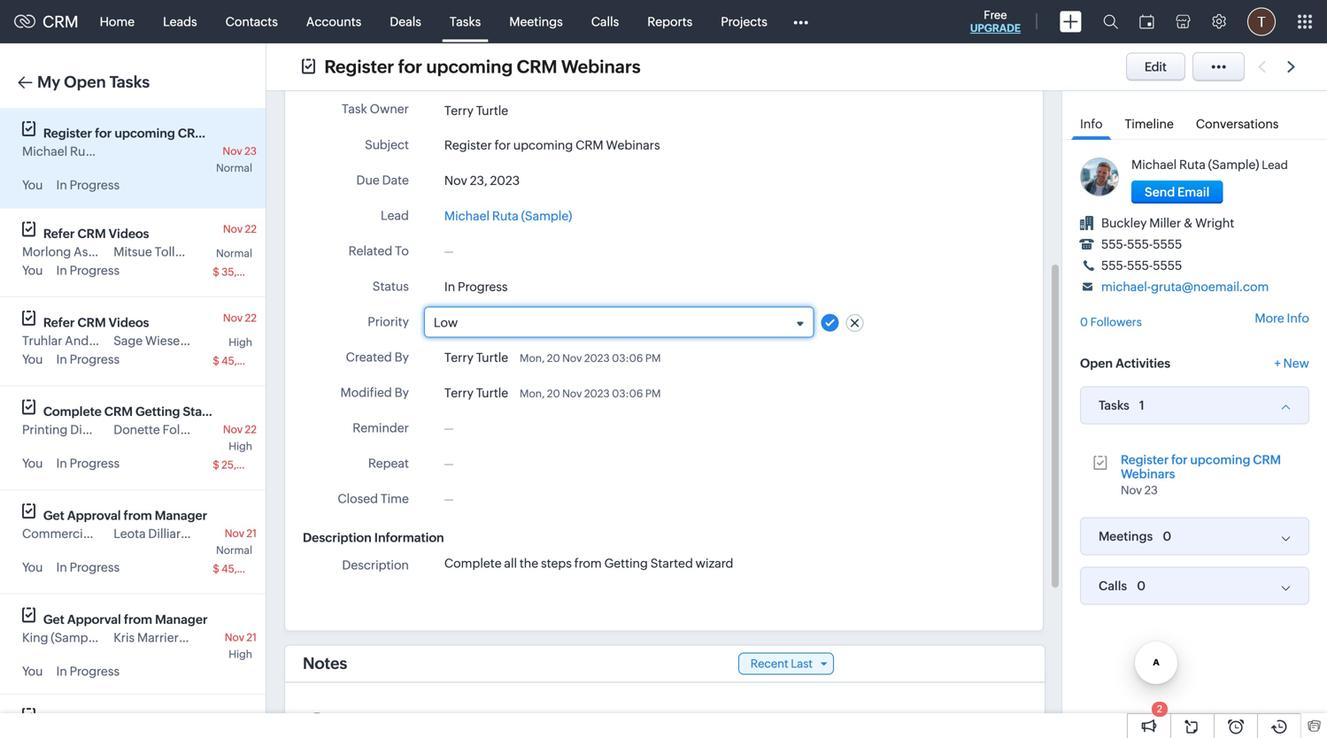 Task type: locate. For each thing, give the bounding box(es) containing it.
gruta@noemail.com
[[1152, 280, 1270, 294]]

register for upcoming crm webinars up nov 23, 2023
[[445, 138, 660, 152]]

register down 1
[[1121, 453, 1170, 467]]

1 vertical spatial description
[[342, 558, 409, 573]]

1 horizontal spatial 0
[[1138, 579, 1146, 594]]

1 truhlar from the left
[[22, 334, 62, 348]]

michael for michael ruta (sample) lead
[[1132, 158, 1177, 172]]

1 vertical spatial videos
[[109, 316, 149, 330]]

+ new
[[1275, 357, 1310, 371]]

0 vertical spatial get
[[43, 509, 64, 523]]

1 horizontal spatial tasks
[[450, 15, 481, 29]]

you down king
[[22, 665, 43, 679]]

0 vertical spatial terry
[[445, 103, 474, 118]]

terry turtle for created by
[[445, 351, 509, 365]]

$ left 35,000.00
[[213, 266, 219, 278]]

Other Modules field
[[782, 8, 820, 36]]

1 $ from the top
[[213, 266, 219, 278]]

started inside complete crm getting started steps nov 22
[[183, 405, 227, 419]]

1 22 from the top
[[245, 223, 257, 235]]

meetings inside meetings link
[[510, 15, 563, 29]]

michael down "my"
[[22, 144, 67, 159]]

0 horizontal spatial ruta
[[70, 144, 96, 159]]

1 vertical spatial refer
[[43, 316, 75, 330]]

michael-
[[1102, 280, 1152, 294]]

45,000.00 for sage wieser (sample)
[[222, 355, 276, 367]]

$ for tollner
[[213, 266, 219, 278]]

ruta down my open tasks
[[70, 144, 96, 159]]

progress for mitsue tollner (sample)
[[70, 264, 120, 278]]

complete up printing dimensions
[[43, 405, 102, 419]]

nov 23, 2023
[[445, 173, 520, 188]]

manager for dilliard
[[155, 509, 207, 523]]

customize crm to your needs
[[43, 714, 221, 728]]

in progress down truhlar and truhlar attys
[[56, 353, 120, 367]]

21 for kris marrier (sample)
[[247, 632, 257, 644]]

(sample) inside michael ruta (sample) normal
[[99, 144, 150, 159]]

more info link
[[1255, 311, 1310, 325]]

refer up and
[[43, 316, 75, 330]]

$ down 'leota dilliard (sample)'
[[213, 563, 219, 575]]

progress down dimensions
[[70, 457, 120, 471]]

1 21 from the top
[[247, 528, 257, 540]]

you for truhlar and truhlar attys
[[22, 353, 43, 367]]

early
[[383, 713, 412, 728]]

buckley
[[1102, 216, 1147, 230]]

22 for sage wieser (sample)
[[245, 312, 257, 324]]

more info
[[1255, 311, 1310, 325]]

michael ruta (sample) link down nov 23, 2023
[[445, 207, 573, 225]]

1 mon, 20 nov 2023 03:06 pm from the top
[[520, 352, 661, 364]]

manager up 'kris marrier (sample)'
[[155, 613, 208, 627]]

from right the
[[575, 557, 602, 571]]

1 vertical spatial register for upcoming crm webinars
[[445, 138, 660, 152]]

3 terry turtle from the top
[[445, 386, 509, 400]]

$ down sage wieser (sample)
[[213, 355, 219, 367]]

get inside get approval from manager nov 21
[[43, 509, 64, 523]]

videos for sage
[[109, 316, 149, 330]]

$ for foller
[[213, 459, 219, 471]]

1 vertical spatial pm
[[646, 388, 661, 400]]

2 vertical spatial terry turtle
[[445, 386, 509, 400]]

$ 45,000.00 down 'leota dilliard (sample)'
[[213, 563, 276, 575]]

nov 22 for sage wieser (sample)
[[223, 312, 257, 324]]

0 horizontal spatial register for upcoming crm webinars nov 23
[[43, 126, 265, 157]]

0 vertical spatial open
[[64, 73, 106, 91]]

0 horizontal spatial michael
[[22, 144, 67, 159]]

2 vertical spatial normal
[[216, 545, 252, 557]]

in for kris marrier (sample)
[[56, 665, 67, 679]]

0 vertical spatial 22
[[245, 223, 257, 235]]

45,000.00 down 'leota dilliard (sample)'
[[222, 563, 276, 575]]

0 vertical spatial info
[[1081, 117, 1103, 131]]

info right more at the top
[[1288, 311, 1310, 325]]

nov 22 up $ 35,000.00
[[223, 223, 257, 235]]

2 45,000.00 from the top
[[222, 563, 276, 575]]

printing
[[22, 423, 68, 437]]

(sample) for leota dilliard (sample)
[[191, 527, 242, 541]]

by for created by
[[395, 350, 409, 364]]

1 vertical spatial get
[[43, 613, 64, 627]]

0 vertical spatial from
[[124, 509, 152, 523]]

ruta for michael ruta (sample)
[[492, 209, 519, 223]]

1 horizontal spatial truhlar
[[91, 334, 132, 348]]

0 vertical spatial refer
[[43, 227, 75, 241]]

register down "my"
[[43, 126, 92, 140]]

manager up 'leota dilliard (sample)'
[[155, 509, 207, 523]]

3 normal from the top
[[216, 545, 252, 557]]

0 horizontal spatial tasks
[[110, 73, 150, 91]]

steps right the
[[541, 557, 572, 571]]

1 45,000.00 from the top
[[222, 355, 276, 367]]

michael inside michael ruta (sample) normal
[[22, 144, 67, 159]]

4 $ from the top
[[213, 563, 219, 575]]

0 horizontal spatial calls
[[591, 15, 619, 29]]

0 vertical spatial 20
[[547, 352, 560, 364]]

michael ruta (sample) normal
[[22, 144, 252, 174]]

1 vertical spatial complete
[[445, 557, 502, 571]]

$
[[213, 266, 219, 278], [213, 355, 219, 367], [213, 459, 219, 471], [213, 563, 219, 575]]

0 horizontal spatial started
[[183, 405, 227, 419]]

0 vertical spatial 5555
[[1154, 237, 1183, 252]]

progress down press
[[70, 561, 120, 575]]

upcoming
[[426, 57, 513, 77], [115, 126, 175, 140], [514, 138, 573, 152], [1191, 453, 1251, 467]]

1 vertical spatial by
[[395, 386, 409, 400]]

mon, 20 nov 2023 03:06 pm for created by
[[520, 352, 661, 364]]

1 vertical spatial nov 22
[[223, 312, 257, 324]]

0 vertical spatial 03:06
[[612, 352, 643, 364]]

2 refer from the top
[[43, 316, 75, 330]]

1 videos from the top
[[109, 227, 149, 241]]

0 horizontal spatial info
[[1081, 117, 1103, 131]]

getting left wizard
[[605, 557, 648, 571]]

started up donette foller (sample)
[[183, 405, 227, 419]]

michael for michael ruta (sample) normal
[[22, 144, 67, 159]]

2 horizontal spatial ruta
[[1180, 158, 1206, 172]]

1 03:06 from the top
[[612, 352, 643, 364]]

wieser
[[145, 334, 185, 348]]

high down 'kris marrier (sample)'
[[229, 649, 252, 661]]

22 up 35,000.00
[[245, 223, 257, 235]]

2023 for created by
[[584, 352, 610, 364]]

1 vertical spatial open
[[1081, 357, 1113, 371]]

progress down truhlar and truhlar attys
[[70, 353, 120, 367]]

customize
[[43, 714, 106, 728]]

complete left all
[[445, 557, 502, 571]]

1 5555 from the top
[[1154, 237, 1183, 252]]

1 horizontal spatial steps
[[541, 557, 572, 571]]

register for upcoming crm webinars down tasks link at the left of the page
[[325, 57, 641, 77]]

wizard
[[696, 557, 734, 571]]

in
[[56, 178, 67, 192], [56, 264, 67, 278], [445, 280, 456, 294], [56, 353, 67, 367], [56, 457, 67, 471], [56, 561, 67, 575], [56, 665, 67, 679]]

getting up foller
[[136, 405, 180, 419]]

2 $ from the top
[[213, 355, 219, 367]]

0 horizontal spatial getting
[[136, 405, 180, 419]]

michael down timeline
[[1132, 158, 1177, 172]]

3 $ from the top
[[213, 459, 219, 471]]

steps inside complete crm getting started steps nov 22
[[229, 405, 261, 419]]

my open tasks
[[37, 73, 150, 91]]

2 pm from the top
[[646, 388, 661, 400]]

get for get apporval from manager
[[43, 613, 64, 627]]

get up king (sample)
[[43, 613, 64, 627]]

mitsue tollner (sample)
[[114, 245, 248, 259]]

from for kris marrier (sample)
[[124, 613, 152, 627]]

0 horizontal spatial steps
[[229, 405, 261, 419]]

michael-gruta@noemail.com link
[[1102, 280, 1270, 294]]

2 refer crm videos from the top
[[43, 316, 149, 330]]

2 vertical spatial turtle
[[476, 386, 509, 400]]

1 vertical spatial 22
[[245, 312, 257, 324]]

2 mon, 20 nov 2023 03:06 pm from the top
[[520, 388, 661, 400]]

lead inside michael ruta (sample) lead
[[1263, 159, 1289, 172]]

progress
[[70, 178, 120, 192], [70, 264, 120, 278], [458, 280, 508, 294], [70, 353, 120, 367], [70, 457, 120, 471], [70, 561, 120, 575], [70, 665, 120, 679]]

1 pm from the top
[[646, 352, 661, 364]]

03:06 for modified by
[[612, 388, 643, 400]]

description for description
[[342, 558, 409, 573]]

in down morlong
[[56, 264, 67, 278]]

0 for calls
[[1138, 579, 1146, 594]]

1 20 from the top
[[547, 352, 560, 364]]

45,000.00 down sage wieser (sample)
[[222, 355, 276, 367]]

closed
[[338, 492, 378, 506]]

$ left 25,000.00
[[213, 459, 219, 471]]

0 vertical spatial lead
[[1263, 159, 1289, 172]]

you for morlong associates
[[22, 264, 43, 278]]

21 down 25,000.00
[[247, 528, 257, 540]]

2 20 from the top
[[547, 388, 560, 400]]

0 vertical spatial steps
[[229, 405, 261, 419]]

1 high from the top
[[229, 337, 252, 349]]

nov inside complete crm getting started steps nov 22
[[223, 424, 243, 436]]

1 vertical spatial 20
[[547, 388, 560, 400]]

videos up mitsue at the left
[[109, 227, 149, 241]]

projects link
[[707, 0, 782, 43]]

03:06
[[612, 352, 643, 364], [612, 388, 643, 400]]

(sample) for mitsue tollner (sample)
[[197, 245, 248, 259]]

1 555-555-5555 from the top
[[1102, 237, 1183, 252]]

normal for refer crm videos
[[216, 248, 252, 260]]

2 terry from the top
[[445, 351, 474, 365]]

ruta
[[70, 144, 96, 159], [1180, 158, 1206, 172], [492, 209, 519, 223]]

2 you from the top
[[22, 264, 43, 278]]

create menu image
[[1060, 11, 1082, 32]]

2 horizontal spatial 0
[[1163, 530, 1172, 544]]

progress up the low
[[458, 280, 508, 294]]

refer crm videos up associates
[[43, 227, 149, 241]]

1 refer from the top
[[43, 227, 75, 241]]

mon,
[[520, 352, 545, 364], [520, 388, 545, 400]]

$ 25,000.00
[[213, 459, 275, 471]]

free
[[984, 8, 1008, 22]]

from up leota
[[124, 509, 152, 523]]

ruta down nov 23, 2023
[[492, 209, 519, 223]]

tasks down home link
[[110, 73, 150, 91]]

high down $ 35,000.00
[[229, 337, 252, 349]]

1 horizontal spatial michael
[[445, 209, 490, 223]]

2 $ 45,000.00 from the top
[[213, 563, 276, 575]]

register up 23,
[[445, 138, 492, 152]]

20 for created by
[[547, 352, 560, 364]]

you down truhlar and truhlar attys
[[22, 353, 43, 367]]

3 turtle from the top
[[476, 386, 509, 400]]

manager inside "get apporval from manager nov 21"
[[155, 613, 208, 627]]

progress for leota dilliard (sample)
[[70, 561, 120, 575]]

22 inside complete crm getting started steps nov 22
[[245, 424, 257, 436]]

by for modified by
[[395, 386, 409, 400]]

due
[[356, 173, 380, 187]]

1 vertical spatial getting
[[605, 557, 648, 571]]

in progress down king (sample)
[[56, 665, 120, 679]]

profile element
[[1237, 0, 1287, 43]]

complete
[[43, 405, 102, 419], [445, 557, 502, 571]]

1 normal from the top
[[216, 162, 252, 174]]

1 get from the top
[[43, 509, 64, 523]]

$ 45,000.00
[[213, 355, 276, 367], [213, 563, 276, 575]]

0 vertical spatial meetings
[[510, 15, 563, 29]]

nov 22
[[223, 223, 257, 235], [223, 312, 257, 324]]

2 nov 22 from the top
[[223, 312, 257, 324]]

pm for modified by
[[646, 388, 661, 400]]

high up $ 25,000.00
[[229, 441, 252, 453]]

1 vertical spatial started
[[651, 557, 693, 571]]

priority
[[368, 315, 409, 329]]

by right modified at the left bottom of page
[[395, 386, 409, 400]]

in progress down commercial press in the left of the page
[[56, 561, 120, 575]]

get approval from manager nov 21
[[43, 509, 257, 540]]

nov inside "get apporval from manager nov 21"
[[225, 632, 244, 644]]

1 horizontal spatial getting
[[605, 557, 648, 571]]

description for description information
[[303, 531, 372, 545]]

25,000.00
[[222, 459, 275, 471]]

1 horizontal spatial meetings
[[1099, 530, 1154, 544]]

leave early today
[[345, 713, 449, 728]]

0 vertical spatial 555-555-5555
[[1102, 237, 1183, 252]]

2 videos from the top
[[109, 316, 149, 330]]

5555 up michael-gruta@noemail.com link
[[1154, 259, 1183, 273]]

get inside "get apporval from manager nov 21"
[[43, 613, 64, 627]]

2 normal from the top
[[216, 248, 252, 260]]

1 vertical spatial calls
[[1099, 579, 1128, 594]]

0 vertical spatial mon,
[[520, 352, 545, 364]]

wright
[[1196, 216, 1235, 230]]

lead
[[1263, 159, 1289, 172], [381, 208, 409, 223]]

tollner
[[155, 245, 194, 259]]

21 right 'kris marrier (sample)'
[[247, 632, 257, 644]]

nov 22 down $ 35,000.00
[[223, 312, 257, 324]]

3 22 from the top
[[245, 424, 257, 436]]

get up the commercial
[[43, 509, 64, 523]]

1 horizontal spatial register for upcoming crm webinars nov 23
[[1121, 453, 1282, 497]]

in progress for donette foller (sample)
[[56, 457, 120, 471]]

in down printing
[[56, 457, 67, 471]]

2 vertical spatial high
[[229, 649, 252, 661]]

0 horizontal spatial lead
[[381, 208, 409, 223]]

22 up 25,000.00
[[245, 424, 257, 436]]

0 horizontal spatial 23
[[245, 145, 257, 157]]

repeat
[[368, 456, 409, 471]]

2 22 from the top
[[245, 312, 257, 324]]

2 03:06 from the top
[[612, 388, 643, 400]]

2 vertical spatial from
[[124, 613, 152, 627]]

555-555-5555 down buckley
[[1102, 237, 1183, 252]]

nov inside get approval from manager nov 21
[[225, 528, 244, 540]]

in progress down morlong associates
[[56, 264, 120, 278]]

1 vertical spatial manager
[[155, 613, 208, 627]]

steps up $ 25,000.00
[[229, 405, 261, 419]]

ruta up &
[[1180, 158, 1206, 172]]

normal
[[216, 162, 252, 174], [216, 248, 252, 260], [216, 545, 252, 557]]

3 high from the top
[[229, 649, 252, 661]]

michael ruta (sample) lead
[[1132, 158, 1289, 172]]

progress down michael ruta (sample) normal
[[70, 178, 120, 192]]

1 vertical spatial 23
[[1145, 484, 1158, 497]]

you down printing
[[22, 457, 43, 471]]

from inside get approval from manager nov 21
[[124, 509, 152, 523]]

getting inside complete crm getting started steps nov 22
[[136, 405, 180, 419]]

3 terry from the top
[[445, 386, 474, 400]]

1 $ 45,000.00 from the top
[[213, 355, 276, 367]]

michael down 23,
[[445, 209, 490, 223]]

from up kris
[[124, 613, 152, 627]]

you down morlong
[[22, 264, 43, 278]]

$ 45,000.00 down sage wieser (sample)
[[213, 355, 276, 367]]

morlong
[[22, 245, 71, 259]]

truhlar left and
[[22, 334, 62, 348]]

1 vertical spatial register for upcoming crm webinars nov 23
[[1121, 453, 1282, 497]]

info link
[[1072, 105, 1112, 140]]

progress down kris
[[70, 665, 120, 679]]

steps
[[229, 405, 261, 419], [541, 557, 572, 571]]

normal inside michael ruta (sample) normal
[[216, 162, 252, 174]]

1 mon, from the top
[[520, 352, 545, 364]]

1 vertical spatial michael ruta (sample) link
[[445, 207, 573, 225]]

turtle
[[476, 103, 509, 118], [476, 351, 509, 365], [476, 386, 509, 400]]

21 inside get approval from manager nov 21
[[247, 528, 257, 540]]

ruta inside michael ruta (sample) normal
[[70, 144, 96, 159]]

0 vertical spatial 23
[[245, 145, 257, 157]]

2 21 from the top
[[247, 632, 257, 644]]

555-555-5555 up 'michael-'
[[1102, 259, 1183, 273]]

in progress
[[56, 178, 120, 192], [56, 264, 120, 278], [445, 280, 508, 294], [56, 353, 120, 367], [56, 457, 120, 471], [56, 561, 120, 575], [56, 665, 120, 679]]

1 refer crm videos from the top
[[43, 227, 149, 241]]

date
[[382, 173, 409, 187]]

20
[[547, 352, 560, 364], [547, 388, 560, 400]]

videos
[[109, 227, 149, 241], [109, 316, 149, 330]]

2 5555 from the top
[[1154, 259, 1183, 273]]

2 high from the top
[[229, 441, 252, 453]]

from inside "get apporval from manager nov 21"
[[124, 613, 152, 627]]

refer crm videos up truhlar and truhlar attys
[[43, 316, 149, 330]]

videos for mitsue
[[109, 227, 149, 241]]

related to
[[349, 244, 409, 258]]

open right "my"
[[64, 73, 106, 91]]

you up morlong
[[22, 178, 43, 192]]

0 vertical spatial description
[[303, 531, 372, 545]]

register
[[325, 57, 394, 77], [43, 126, 92, 140], [445, 138, 492, 152], [1121, 453, 1170, 467]]

5 you from the top
[[22, 561, 43, 575]]

1 vertical spatial 555-555-5555
[[1102, 259, 1183, 273]]

5555 down the buckley miller & wright
[[1154, 237, 1183, 252]]

by right created
[[395, 350, 409, 364]]

from for leota dilliard (sample)
[[124, 509, 152, 523]]

1 by from the top
[[395, 350, 409, 364]]

in progress down printing dimensions
[[56, 457, 120, 471]]

1 vertical spatial refer crm videos
[[43, 316, 149, 330]]

lead down conversations
[[1263, 159, 1289, 172]]

1 vertical spatial terry
[[445, 351, 474, 365]]

register for upcoming crm webinars nov 23
[[43, 126, 265, 157], [1121, 453, 1282, 497]]

buckley miller & wright
[[1102, 216, 1235, 230]]

2 mon, from the top
[[520, 388, 545, 400]]

1 vertical spatial 0
[[1163, 530, 1172, 544]]

45,000.00 for leota dilliard (sample)
[[222, 563, 276, 575]]

next record image
[[1288, 61, 1299, 73]]

6 you from the top
[[22, 665, 43, 679]]

2 terry turtle from the top
[[445, 351, 509, 365]]

terry turtle
[[445, 103, 509, 118], [445, 351, 509, 365], [445, 386, 509, 400]]

0 vertical spatial pm
[[646, 352, 661, 364]]

2 turtle from the top
[[476, 351, 509, 365]]

complete inside complete crm getting started steps nov 22
[[43, 405, 102, 419]]

1 horizontal spatial 23
[[1145, 484, 1158, 497]]

0 horizontal spatial complete
[[43, 405, 102, 419]]

21
[[247, 528, 257, 540], [247, 632, 257, 644]]

22 down 35,000.00
[[245, 312, 257, 324]]

1 horizontal spatial open
[[1081, 357, 1113, 371]]

description down description information
[[342, 558, 409, 573]]

21 inside "get apporval from manager nov 21"
[[247, 632, 257, 644]]

1 horizontal spatial calls
[[1099, 579, 1128, 594]]

0 horizontal spatial meetings
[[510, 15, 563, 29]]

0 vertical spatial normal
[[216, 162, 252, 174]]

2 vertical spatial 2023
[[584, 388, 610, 400]]

started left wizard
[[651, 557, 693, 571]]

manager inside get approval from manager nov 21
[[155, 509, 207, 523]]

0 vertical spatial michael ruta (sample) link
[[1132, 158, 1260, 172]]

videos up sage
[[109, 316, 149, 330]]

None button
[[1132, 181, 1224, 204]]

progress down associates
[[70, 264, 120, 278]]

reports
[[648, 15, 693, 29]]

in down king (sample)
[[56, 665, 67, 679]]

in down the commercial
[[56, 561, 67, 575]]

555-
[[1102, 237, 1128, 252], [1128, 237, 1154, 252], [1102, 259, 1128, 273], [1128, 259, 1154, 273]]

approval
[[67, 509, 121, 523]]

info left timeline
[[1081, 117, 1103, 131]]

(sample) for michael ruta (sample) lead
[[1209, 158, 1260, 172]]

reminder
[[353, 421, 409, 435]]

associates
[[74, 245, 135, 259]]

(sample)
[[99, 144, 150, 159], [1209, 158, 1260, 172], [521, 209, 573, 223], [197, 245, 248, 259], [187, 334, 238, 348], [197, 423, 249, 437], [191, 527, 242, 541], [51, 631, 102, 645], [181, 631, 232, 645]]

turtle for created by
[[476, 351, 509, 365]]

tasks right the deals link
[[450, 15, 481, 29]]

refer for morlong
[[43, 227, 75, 241]]

0 vertical spatial refer crm videos
[[43, 227, 149, 241]]

to
[[140, 714, 152, 728]]

1 vertical spatial terry turtle
[[445, 351, 509, 365]]

timeline link
[[1117, 105, 1183, 139]]

2 truhlar from the left
[[91, 334, 132, 348]]

0 vertical spatial high
[[229, 337, 252, 349]]

2
[[1158, 704, 1163, 715]]

0 vertical spatial 0
[[1081, 316, 1089, 329]]

truhlar right and
[[91, 334, 132, 348]]

in down and
[[56, 353, 67, 367]]

all
[[504, 557, 517, 571]]

4 you from the top
[[22, 457, 43, 471]]

1 vertical spatial mon,
[[520, 388, 545, 400]]

lead down date
[[381, 208, 409, 223]]

0 vertical spatial terry turtle
[[445, 103, 509, 118]]

edit
[[1145, 60, 1168, 74]]

search image
[[1104, 14, 1119, 29]]

0 vertical spatial 45,000.00
[[222, 355, 276, 367]]

tasks
[[450, 15, 481, 29], [110, 73, 150, 91], [1099, 399, 1130, 413]]

leota
[[114, 527, 146, 541]]

2 get from the top
[[43, 613, 64, 627]]

michael ruta (sample) link
[[1132, 158, 1260, 172], [445, 207, 573, 225]]

45,000.00
[[222, 355, 276, 367], [222, 563, 276, 575]]

turtle for modified by
[[476, 386, 509, 400]]

0 vertical spatial $ 45,000.00
[[213, 355, 276, 367]]

tasks left 1
[[1099, 399, 1130, 413]]

1 terry from the top
[[445, 103, 474, 118]]

2 by from the top
[[395, 386, 409, 400]]

mon, 20 nov 2023 03:06 pm
[[520, 352, 661, 364], [520, 388, 661, 400]]

0 vertical spatial nov 22
[[223, 223, 257, 235]]

&
[[1184, 216, 1193, 230]]

michael ruta (sample) link down conversations
[[1132, 158, 1260, 172]]

mitsue
[[114, 245, 152, 259]]

refer up morlong
[[43, 227, 75, 241]]

refer for truhlar
[[43, 316, 75, 330]]

1 vertical spatial 45,000.00
[[222, 563, 276, 575]]

1 nov 22 from the top
[[223, 223, 257, 235]]

open down 0 followers
[[1081, 357, 1113, 371]]

0 vertical spatial manager
[[155, 509, 207, 523]]

sage wieser (sample)
[[114, 334, 238, 348]]

get for get approval from manager
[[43, 509, 64, 523]]

0 vertical spatial turtle
[[476, 103, 509, 118]]

description down closed
[[303, 531, 372, 545]]

35,000.00
[[222, 266, 275, 278]]

you down the commercial
[[22, 561, 43, 575]]

3 you from the top
[[22, 353, 43, 367]]

1 horizontal spatial lead
[[1263, 159, 1289, 172]]

in progress up the low
[[445, 280, 508, 294]]



Task type: vqa. For each thing, say whether or not it's contained in the screenshot.
New Deal
no



Task type: describe. For each thing, give the bounding box(es) containing it.
attys
[[134, 334, 164, 348]]

and
[[65, 334, 89, 348]]

20 for modified by
[[547, 388, 560, 400]]

profile image
[[1248, 8, 1276, 36]]

open activities
[[1081, 357, 1171, 371]]

tasks link
[[436, 0, 495, 43]]

donette
[[114, 423, 160, 437]]

new
[[1284, 357, 1310, 371]]

dilliard
[[148, 527, 188, 541]]

terry for created by
[[445, 351, 474, 365]]

meetings link
[[495, 0, 577, 43]]

progress for donette foller (sample)
[[70, 457, 120, 471]]

in progress down michael ruta (sample) normal
[[56, 178, 120, 192]]

1 vertical spatial lead
[[381, 208, 409, 223]]

in for leota dilliard (sample)
[[56, 561, 67, 575]]

(sample) for michael ruta (sample) normal
[[99, 144, 150, 159]]

0 vertical spatial tasks
[[450, 15, 481, 29]]

accounts
[[306, 15, 362, 29]]

03:06 for created by
[[612, 352, 643, 364]]

in progress for kris marrier (sample)
[[56, 665, 120, 679]]

printing dimensions
[[22, 423, 138, 437]]

1 horizontal spatial started
[[651, 557, 693, 571]]

1 turtle from the top
[[476, 103, 509, 118]]

today
[[415, 713, 449, 728]]

1 vertical spatial from
[[575, 557, 602, 571]]

(sample) for donette foller (sample)
[[197, 423, 249, 437]]

2023 for modified by
[[584, 388, 610, 400]]

previous record image
[[1259, 61, 1267, 73]]

search element
[[1093, 0, 1129, 43]]

king
[[22, 631, 48, 645]]

in for donette foller (sample)
[[56, 457, 67, 471]]

crm link
[[14, 13, 78, 31]]

calendar image
[[1140, 15, 1155, 29]]

ruta for michael ruta (sample) normal
[[70, 144, 96, 159]]

terry turtle for modified by
[[445, 386, 509, 400]]

your
[[155, 714, 182, 728]]

(sample) for michael ruta (sample)
[[521, 209, 573, 223]]

upgrade
[[971, 22, 1021, 34]]

progress for kris marrier (sample)
[[70, 665, 120, 679]]

timeline
[[1125, 117, 1174, 131]]

commercial press
[[22, 527, 126, 541]]

notes
[[303, 655, 348, 673]]

(sample) for sage wieser (sample)
[[187, 334, 238, 348]]

0 vertical spatial calls
[[591, 15, 619, 29]]

due date
[[356, 173, 409, 187]]

$ 35,000.00
[[213, 266, 275, 278]]

1 vertical spatial meetings
[[1099, 530, 1154, 544]]

subject
[[365, 138, 409, 152]]

deals
[[390, 15, 422, 29]]

contacts
[[226, 15, 278, 29]]

complete all the steps from getting started wizard
[[445, 557, 734, 571]]

description information
[[303, 531, 444, 545]]

in up morlong
[[56, 178, 67, 192]]

michael ruta (sample)
[[445, 209, 573, 223]]

crm inside complete crm getting started steps nov 22
[[104, 405, 133, 419]]

$ for dilliard
[[213, 563, 219, 575]]

to
[[395, 244, 409, 258]]

nov 22 for mitsue tollner (sample)
[[223, 223, 257, 235]]

contacts link
[[211, 0, 292, 43]]

accounts link
[[292, 0, 376, 43]]

marrier
[[137, 631, 179, 645]]

leads link
[[149, 0, 211, 43]]

2 vertical spatial tasks
[[1099, 399, 1130, 413]]

michael-gruta@noemail.com
[[1102, 280, 1270, 294]]

1 horizontal spatial info
[[1288, 311, 1310, 325]]

sage
[[114, 334, 143, 348]]

commercial
[[22, 527, 93, 541]]

task owner
[[342, 102, 409, 116]]

in progress for mitsue tollner (sample)
[[56, 264, 120, 278]]

0 vertical spatial register for upcoming crm webinars
[[325, 57, 641, 77]]

home
[[100, 15, 135, 29]]

$ for wieser
[[213, 355, 219, 367]]

22 for mitsue tollner (sample)
[[245, 223, 257, 235]]

needs
[[185, 714, 221, 728]]

Low field
[[425, 308, 814, 337]]

in progress for leota dilliard (sample)
[[56, 561, 120, 575]]

pm for created by
[[646, 352, 661, 364]]

related
[[349, 244, 393, 258]]

recent
[[751, 658, 789, 671]]

0 vertical spatial register for upcoming crm webinars nov 23
[[43, 126, 265, 157]]

calls link
[[577, 0, 634, 43]]

edit button
[[1127, 53, 1186, 81]]

home link
[[86, 0, 149, 43]]

closed time
[[338, 492, 409, 506]]

2 555-555-5555 from the top
[[1102, 259, 1183, 273]]

low
[[434, 316, 458, 330]]

conversations
[[1197, 117, 1279, 131]]

complete crm getting started steps nov 22
[[43, 405, 261, 436]]

0 horizontal spatial 0
[[1081, 316, 1089, 329]]

1 terry turtle from the top
[[445, 103, 509, 118]]

recent last
[[751, 658, 813, 671]]

activities
[[1116, 357, 1171, 371]]

register for upcoming crm webinars link
[[1121, 453, 1282, 481]]

kris marrier (sample)
[[114, 631, 232, 645]]

1 vertical spatial steps
[[541, 557, 572, 571]]

conversations link
[[1188, 105, 1288, 139]]

ruta for michael ruta (sample) lead
[[1180, 158, 1206, 172]]

1
[[1140, 399, 1145, 413]]

21 for leota dilliard (sample)
[[247, 528, 257, 540]]

in progress for sage wieser (sample)
[[56, 353, 120, 367]]

register up task
[[325, 57, 394, 77]]

0 vertical spatial 2023
[[490, 173, 520, 188]]

projects
[[721, 15, 768, 29]]

in for mitsue tollner (sample)
[[56, 264, 67, 278]]

miller
[[1150, 216, 1182, 230]]

truhlar and truhlar attys
[[22, 334, 164, 348]]

high for sage wieser (sample)
[[229, 337, 252, 349]]

refer crm videos for and
[[43, 316, 149, 330]]

progress for sage wieser (sample)
[[70, 353, 120, 367]]

dimensions
[[70, 423, 138, 437]]

$ 45,000.00 for sage wieser (sample)
[[213, 355, 276, 367]]

0 for meetings
[[1163, 530, 1172, 544]]

created by
[[346, 350, 409, 364]]

time
[[381, 492, 409, 506]]

create menu element
[[1050, 0, 1093, 43]]

$ 45,000.00 for leota dilliard (sample)
[[213, 563, 276, 575]]

terry for modified by
[[445, 386, 474, 400]]

manager for marrier
[[155, 613, 208, 627]]

normal for get approval from manager
[[216, 545, 252, 557]]

you for commercial press
[[22, 561, 43, 575]]

reports link
[[634, 0, 707, 43]]

information
[[374, 531, 444, 545]]

followers
[[1091, 316, 1142, 329]]

you for king (sample)
[[22, 665, 43, 679]]

free upgrade
[[971, 8, 1021, 34]]

1 vertical spatial tasks
[[110, 73, 150, 91]]

owner
[[370, 102, 409, 116]]

get apporval from manager nov 21
[[43, 613, 257, 644]]

michael for michael ruta (sample)
[[445, 209, 490, 223]]

you for printing dimensions
[[22, 457, 43, 471]]

task
[[342, 102, 367, 116]]

0 horizontal spatial michael ruta (sample) link
[[445, 207, 573, 225]]

(sample) for kris marrier (sample)
[[181, 631, 232, 645]]

deals link
[[376, 0, 436, 43]]

kris
[[114, 631, 135, 645]]

mon, for modified by
[[520, 388, 545, 400]]

1 you from the top
[[22, 178, 43, 192]]

high for donette foller (sample)
[[229, 441, 252, 453]]

mon, 20 nov 2023 03:06 pm for modified by
[[520, 388, 661, 400]]

more
[[1255, 311, 1285, 325]]

mon, for created by
[[520, 352, 545, 364]]

complete for complete all the steps from getting started wizard
[[445, 557, 502, 571]]

refer crm videos for associates
[[43, 227, 149, 241]]

in for sage wieser (sample)
[[56, 353, 67, 367]]

high for kris marrier (sample)
[[229, 649, 252, 661]]

last
[[791, 658, 813, 671]]

in up the low
[[445, 280, 456, 294]]

complete for complete crm getting started steps nov 22
[[43, 405, 102, 419]]

morlong associates
[[22, 245, 135, 259]]



